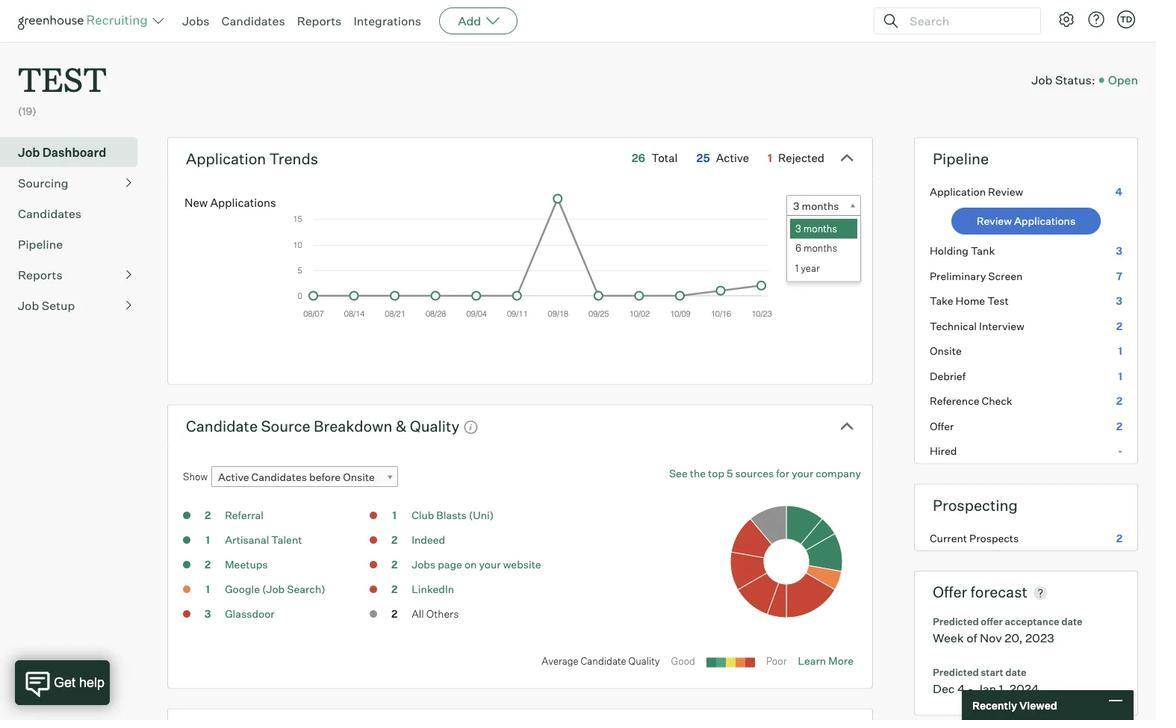 Task type: vqa. For each thing, say whether or not it's contained in the screenshot.
Average Candidate Quality
yes



Task type: describe. For each thing, give the bounding box(es) containing it.
sourcing link
[[18, 174, 132, 192]]

add
[[458, 13, 481, 28]]

20,
[[1005, 631, 1024, 646]]

3 months inside option
[[796, 222, 838, 234]]

review applications link
[[952, 208, 1102, 235]]

see the top 5 sources for your company
[[670, 467, 862, 480]]

learn more link
[[799, 655, 854, 668]]

1 inside '1 year' option
[[796, 262, 799, 274]]

preliminary screen
[[930, 270, 1023, 283]]

blasts
[[437, 509, 467, 522]]

jobs link
[[182, 13, 210, 28]]

website
[[503, 558, 542, 572]]

3 up 3 months option
[[794, 200, 800, 213]]

artisanal talent link
[[225, 534, 302, 547]]

job for job setup
[[18, 298, 39, 313]]

7
[[1117, 270, 1123, 283]]

test link
[[18, 42, 107, 104]]

predicted start date dec 4 - jan 1, 2024
[[933, 666, 1040, 696]]

offer
[[982, 616, 1004, 628]]

test (19)
[[18, 57, 107, 118]]

preliminary
[[930, 270, 987, 283]]

- inside 'predicted start date dec 4 - jan 1, 2024'
[[969, 681, 974, 696]]

new applications
[[185, 196, 276, 209]]

0 vertical spatial candidate
[[186, 417, 258, 435]]

1 rejected
[[768, 151, 825, 165]]

1 year option
[[791, 259, 858, 279]]

google (job search) link
[[225, 583, 326, 596]]

interview
[[980, 320, 1025, 333]]

active candidates before onsite link
[[212, 467, 398, 488]]

2 link for meetups
[[193, 558, 223, 575]]

poor
[[767, 656, 787, 668]]

2024
[[1010, 681, 1040, 696]]

0 horizontal spatial onsite
[[343, 471, 375, 484]]

of
[[967, 631, 978, 646]]

rejected
[[779, 151, 825, 165]]

application for application review
[[930, 185, 987, 198]]

take home test
[[930, 295, 1010, 308]]

club blasts (uni)
[[412, 509, 494, 522]]

td button
[[1115, 7, 1139, 31]]

0 vertical spatial months
[[802, 200, 840, 213]]

(uni)
[[469, 509, 494, 522]]

for
[[777, 467, 790, 480]]

25
[[697, 151, 711, 165]]

0 vertical spatial 4
[[1116, 185, 1123, 198]]

new
[[185, 196, 208, 209]]

1 vertical spatial candidates link
[[18, 205, 132, 222]]

configure image
[[1058, 10, 1076, 28]]

page
[[438, 558, 463, 572]]

2 link for linkedin
[[380, 582, 410, 600]]

test
[[18, 57, 107, 101]]

1 link for artisanal talent
[[193, 533, 223, 550]]

holding tank
[[930, 245, 996, 258]]

1 vertical spatial candidate
[[581, 656, 627, 668]]

2 vertical spatial candidates
[[252, 471, 307, 484]]

6 months option
[[791, 239, 858, 259]]

learn more
[[799, 655, 854, 668]]

club blasts (uni) link
[[412, 509, 494, 522]]

3 inside option
[[796, 222, 802, 234]]

search)
[[287, 583, 326, 596]]

job setup link
[[18, 296, 132, 314]]

offer for offer
[[930, 420, 955, 433]]

prospecting
[[933, 496, 1018, 515]]

2 link for jobs page on your website
[[380, 558, 410, 575]]

breakdown
[[314, 417, 393, 435]]

status:
[[1056, 73, 1096, 88]]

0 vertical spatial review
[[989, 185, 1024, 198]]

3 months link
[[787, 195, 862, 217]]

artisanal
[[225, 534, 269, 547]]

1 horizontal spatial onsite
[[930, 345, 962, 358]]

job dashboard link
[[18, 143, 132, 161]]

average candidate quality
[[542, 656, 660, 668]]

average
[[542, 656, 579, 668]]

26 total
[[632, 151, 678, 165]]

viewed
[[1020, 699, 1058, 712]]

dashboard
[[42, 145, 106, 160]]

take
[[930, 295, 954, 308]]

pipeline link
[[18, 235, 132, 253]]

learn
[[799, 655, 827, 668]]

4 inside 'predicted start date dec 4 - jan 1, 2024'
[[958, 681, 966, 696]]

review applications
[[977, 215, 1076, 228]]

applications for review applications
[[1015, 215, 1076, 228]]

club
[[412, 509, 434, 522]]

2 link for referral
[[193, 508, 223, 526]]

3 down 7 at the right top of page
[[1117, 295, 1123, 308]]

jobs page on your website
[[412, 558, 542, 572]]

1 link for club blasts (uni)
[[380, 508, 410, 526]]

5
[[727, 467, 734, 480]]

nov
[[980, 631, 1003, 646]]

jobs for jobs page on your website
[[412, 558, 436, 572]]

1 horizontal spatial your
[[792, 467, 814, 480]]

home
[[956, 295, 986, 308]]

total
[[652, 151, 678, 165]]

screen
[[989, 270, 1023, 283]]

td
[[1121, 14, 1133, 24]]

application for application trends
[[186, 149, 266, 168]]

date inside 'predicted start date dec 4 - jan 1, 2024'
[[1006, 666, 1027, 678]]

indeed link
[[412, 534, 446, 547]]

current prospects
[[930, 532, 1020, 545]]

meetups link
[[225, 558, 268, 572]]



Task type: locate. For each thing, give the bounding box(es) containing it.
applications down 'application trends'
[[210, 196, 276, 209]]

1 horizontal spatial applications
[[1015, 215, 1076, 228]]

0 horizontal spatial reports
[[18, 267, 63, 282]]

0 vertical spatial reports
[[297, 13, 342, 28]]

0 vertical spatial pipeline
[[933, 149, 990, 168]]

1 vertical spatial pipeline
[[18, 237, 63, 252]]

1 vertical spatial -
[[969, 681, 974, 696]]

0 horizontal spatial jobs
[[182, 13, 210, 28]]

3 months up 3 months option
[[794, 200, 840, 213]]

0 vertical spatial 3 months
[[794, 200, 840, 213]]

25 active
[[697, 151, 750, 165]]

sourcing
[[18, 175, 68, 190]]

1 vertical spatial 3 months
[[796, 222, 838, 234]]

0 horizontal spatial active
[[218, 471, 249, 484]]

months inside option
[[804, 242, 838, 254]]

1 vertical spatial application
[[930, 185, 987, 198]]

0 horizontal spatial -
[[969, 681, 974, 696]]

0 vertical spatial 1 link
[[380, 508, 410, 526]]

job for job dashboard
[[18, 145, 40, 160]]

candidate source breakdown & quality
[[186, 417, 460, 435]]

0 vertical spatial jobs
[[182, 13, 210, 28]]

open
[[1109, 73, 1139, 88]]

predicted inside 'predicted start date dec 4 - jan 1, 2024'
[[933, 666, 980, 678]]

date
[[1062, 616, 1083, 628], [1006, 666, 1027, 678]]

1 vertical spatial onsite
[[343, 471, 375, 484]]

meetups
[[225, 558, 268, 572]]

0 vertical spatial your
[[792, 467, 814, 480]]

0 vertical spatial -
[[1119, 445, 1123, 458]]

the
[[690, 467, 706, 480]]

predicted for week
[[933, 616, 980, 628]]

1 vertical spatial date
[[1006, 666, 1027, 678]]

0 horizontal spatial pipeline
[[18, 237, 63, 252]]

1 vertical spatial candidates
[[18, 206, 82, 221]]

candidates right jobs link
[[222, 13, 285, 28]]

td button
[[1118, 10, 1136, 28]]

active inside active candidates before onsite link
[[218, 471, 249, 484]]

reports link left integrations on the top
[[297, 13, 342, 28]]

1 link left club
[[380, 508, 410, 526]]

0 horizontal spatial your
[[479, 558, 501, 572]]

your right for
[[792, 467, 814, 480]]

0 horizontal spatial quality
[[410, 417, 460, 435]]

debrief
[[930, 370, 966, 383]]

predicted offer acceptance date week of nov 20, 2023
[[933, 616, 1083, 646]]

indeed
[[412, 534, 446, 547]]

1 year
[[796, 262, 820, 274]]

(job
[[262, 583, 285, 596]]

2 predicted from the top
[[933, 666, 980, 678]]

jobs page on your website link
[[412, 558, 542, 572]]

1 horizontal spatial quality
[[629, 656, 660, 668]]

1 vertical spatial reports
[[18, 267, 63, 282]]

months
[[802, 200, 840, 213], [804, 222, 838, 234], [804, 242, 838, 254]]

0 vertical spatial offer
[[930, 420, 955, 433]]

integrations link
[[354, 13, 422, 28]]

1 horizontal spatial active
[[717, 151, 750, 165]]

0 vertical spatial candidates link
[[222, 13, 285, 28]]

onsite right before
[[343, 471, 375, 484]]

candidate source data is not real-time. data may take up to two days to reflect accurately. image
[[464, 420, 479, 435]]

top
[[709, 467, 725, 480]]

job
[[1032, 73, 1053, 88], [18, 145, 40, 160], [18, 298, 39, 313]]

application up new applications
[[186, 149, 266, 168]]

candidates down sourcing
[[18, 206, 82, 221]]

application up holding tank
[[930, 185, 987, 198]]

pipeline up application review
[[933, 149, 990, 168]]

pipeline down sourcing
[[18, 237, 63, 252]]

list box
[[788, 219, 858, 279]]

job dashboard
[[18, 145, 106, 160]]

offer up week
[[933, 583, 968, 602]]

quality
[[410, 417, 460, 435], [629, 656, 660, 668]]

predicted inside predicted offer acceptance date week of nov 20, 2023
[[933, 616, 980, 628]]

26
[[632, 151, 646, 165]]

source
[[261, 417, 311, 435]]

months up 3 months option
[[802, 200, 840, 213]]

0 vertical spatial predicted
[[933, 616, 980, 628]]

applications up the screen
[[1015, 215, 1076, 228]]

reports link down pipeline link
[[18, 266, 132, 284]]

date inside predicted offer acceptance date week of nov 20, 2023
[[1062, 616, 1083, 628]]

application review
[[930, 185, 1024, 198]]

0 vertical spatial reports link
[[297, 13, 342, 28]]

trends
[[269, 149, 319, 168]]

0 horizontal spatial reports link
[[18, 266, 132, 284]]

1 link
[[380, 508, 410, 526], [193, 533, 223, 550], [193, 582, 223, 600]]

quality right '&'
[[410, 417, 460, 435]]

0 horizontal spatial candidates link
[[18, 205, 132, 222]]

0 vertical spatial onsite
[[930, 345, 962, 358]]

(19)
[[18, 105, 37, 118]]

&
[[396, 417, 407, 435]]

application
[[186, 149, 266, 168], [930, 185, 987, 198]]

active right the show in the bottom left of the page
[[218, 471, 249, 484]]

reference check
[[930, 395, 1013, 408]]

1 horizontal spatial -
[[1119, 445, 1123, 458]]

0 vertical spatial candidates
[[222, 13, 285, 28]]

current
[[930, 532, 968, 545]]

2 vertical spatial job
[[18, 298, 39, 313]]

referral link
[[225, 509, 264, 522]]

1 link left artisanal
[[193, 533, 223, 550]]

jan
[[977, 681, 997, 696]]

applications
[[210, 196, 276, 209], [1015, 215, 1076, 228]]

0 horizontal spatial 4
[[958, 681, 966, 696]]

job for job status:
[[1032, 73, 1053, 88]]

1 vertical spatial review
[[977, 215, 1013, 228]]

candidates link right jobs link
[[222, 13, 285, 28]]

4
[[1116, 185, 1123, 198], [958, 681, 966, 696]]

linkedin
[[412, 583, 455, 596]]

0 vertical spatial date
[[1062, 616, 1083, 628]]

2
[[1117, 320, 1123, 333], [1117, 395, 1123, 408], [1117, 420, 1123, 433], [205, 509, 211, 522], [1117, 532, 1123, 545], [392, 534, 398, 547], [205, 558, 211, 572], [392, 558, 398, 572], [392, 583, 398, 596], [392, 608, 398, 621]]

2 link
[[193, 508, 223, 526], [380, 533, 410, 550], [193, 558, 223, 575], [380, 558, 410, 575], [380, 582, 410, 600]]

job left setup at the top of page
[[18, 298, 39, 313]]

2 vertical spatial months
[[804, 242, 838, 254]]

1 vertical spatial offer
[[933, 583, 968, 602]]

3 up 6 at the top of page
[[796, 222, 802, 234]]

onsite up debrief
[[930, 345, 962, 358]]

1 predicted from the top
[[933, 616, 980, 628]]

1 vertical spatial 1 link
[[193, 533, 223, 550]]

date right acceptance on the right bottom of page
[[1062, 616, 1083, 628]]

holding
[[930, 245, 969, 258]]

jobs for jobs
[[182, 13, 210, 28]]

3 up 7 at the right top of page
[[1117, 245, 1123, 258]]

candidates link
[[222, 13, 285, 28], [18, 205, 132, 222]]

predicted up week
[[933, 616, 980, 628]]

0 horizontal spatial date
[[1006, 666, 1027, 678]]

1
[[768, 151, 773, 165], [796, 262, 799, 274], [1119, 345, 1123, 358], [1119, 370, 1123, 383], [393, 509, 397, 522], [206, 534, 210, 547], [206, 583, 210, 596]]

3 months option
[[791, 219, 858, 239]]

artisanal talent
[[225, 534, 302, 547]]

Search text field
[[907, 10, 1028, 32]]

technical
[[930, 320, 978, 333]]

6 months
[[796, 242, 838, 254]]

0 vertical spatial applications
[[210, 196, 276, 209]]

1 horizontal spatial reports
[[297, 13, 342, 28]]

reports
[[297, 13, 342, 28], [18, 267, 63, 282]]

1 horizontal spatial candidate
[[581, 656, 627, 668]]

active right '25'
[[717, 151, 750, 165]]

sources
[[736, 467, 774, 480]]

predicted up the dec
[[933, 666, 980, 678]]

0 horizontal spatial application
[[186, 149, 266, 168]]

see
[[670, 467, 688, 480]]

1 vertical spatial job
[[18, 145, 40, 160]]

candidate source data is not real-time. data may take up to two days to reflect accurately. element
[[460, 413, 479, 439]]

predicted for 4
[[933, 666, 980, 678]]

0 horizontal spatial candidate
[[186, 417, 258, 435]]

1 vertical spatial predicted
[[933, 666, 980, 678]]

list box containing 3 months
[[788, 219, 858, 279]]

3 left the glassdoor link
[[205, 608, 211, 621]]

3 months up 6 months
[[796, 222, 838, 234]]

0 vertical spatial job
[[1032, 73, 1053, 88]]

1 horizontal spatial date
[[1062, 616, 1083, 628]]

2 vertical spatial 1 link
[[193, 582, 223, 600]]

0 vertical spatial active
[[717, 151, 750, 165]]

candidates left before
[[252, 471, 307, 484]]

quality left good
[[629, 656, 660, 668]]

offer forecast
[[933, 583, 1028, 602]]

1 horizontal spatial application
[[930, 185, 987, 198]]

3 link
[[193, 607, 223, 624]]

0 horizontal spatial applications
[[210, 196, 276, 209]]

check
[[982, 395, 1013, 408]]

reports left integrations on the top
[[297, 13, 342, 28]]

- link
[[916, 439, 1138, 464]]

recently
[[973, 699, 1018, 712]]

technical interview
[[930, 320, 1025, 333]]

1 vertical spatial months
[[804, 222, 838, 234]]

offer for offer forecast
[[933, 583, 968, 602]]

see the top 5 sources for your company link
[[670, 467, 862, 481]]

months for 6 months option
[[804, 242, 838, 254]]

job setup
[[18, 298, 75, 313]]

review up review applications
[[989, 185, 1024, 198]]

-
[[1119, 445, 1123, 458], [969, 681, 974, 696]]

candidate right average
[[581, 656, 627, 668]]

reports up 'job setup' in the top left of the page
[[18, 267, 63, 282]]

offer down reference
[[930, 420, 955, 433]]

forecast
[[971, 583, 1028, 602]]

6
[[796, 242, 802, 254]]

show
[[183, 471, 208, 483]]

candidates link up pipeline link
[[18, 205, 132, 222]]

google
[[225, 583, 260, 596]]

3 inside 'link'
[[205, 608, 211, 621]]

0 vertical spatial quality
[[410, 417, 460, 435]]

job left status:
[[1032, 73, 1053, 88]]

1 link up 3 'link'
[[193, 582, 223, 600]]

1 horizontal spatial reports link
[[297, 13, 342, 28]]

1 vertical spatial reports link
[[18, 266, 132, 284]]

active
[[717, 151, 750, 165], [218, 471, 249, 484]]

talent
[[272, 534, 302, 547]]

1 vertical spatial 4
[[958, 681, 966, 696]]

onsite
[[930, 345, 962, 358], [343, 471, 375, 484]]

glassdoor link
[[225, 608, 275, 621]]

applications for new applications
[[210, 196, 276, 209]]

others
[[427, 608, 459, 621]]

2 link for indeed
[[380, 533, 410, 550]]

1 link for google (job search)
[[193, 582, 223, 600]]

test
[[988, 295, 1010, 308]]

1 vertical spatial active
[[218, 471, 249, 484]]

months up 6 months
[[804, 222, 838, 234]]

0 vertical spatial application
[[186, 149, 266, 168]]

1 horizontal spatial 4
[[1116, 185, 1123, 198]]

tank
[[972, 245, 996, 258]]

greenhouse recruiting image
[[18, 12, 152, 30]]

your
[[792, 467, 814, 480], [479, 558, 501, 572]]

job status:
[[1032, 73, 1096, 88]]

1 horizontal spatial pipeline
[[933, 149, 990, 168]]

prospects
[[970, 532, 1020, 545]]

reference
[[930, 395, 980, 408]]

months for 3 months option
[[804, 222, 838, 234]]

date up 2024
[[1006, 666, 1027, 678]]

1 horizontal spatial candidates link
[[222, 13, 285, 28]]

1 vertical spatial applications
[[1015, 215, 1076, 228]]

candidate up the show in the bottom left of the page
[[186, 417, 258, 435]]

1 vertical spatial jobs
[[412, 558, 436, 572]]

good
[[672, 656, 696, 668]]

referral
[[225, 509, 264, 522]]

months inside option
[[804, 222, 838, 234]]

glassdoor
[[225, 608, 275, 621]]

all others
[[412, 608, 459, 621]]

months down 3 months option
[[804, 242, 838, 254]]

before
[[309, 471, 341, 484]]

setup
[[42, 298, 75, 313]]

review up tank
[[977, 215, 1013, 228]]

1 horizontal spatial jobs
[[412, 558, 436, 572]]

1 vertical spatial quality
[[629, 656, 660, 668]]

more
[[829, 655, 854, 668]]

1 vertical spatial your
[[479, 558, 501, 572]]

job up sourcing
[[18, 145, 40, 160]]

your right on
[[479, 558, 501, 572]]



